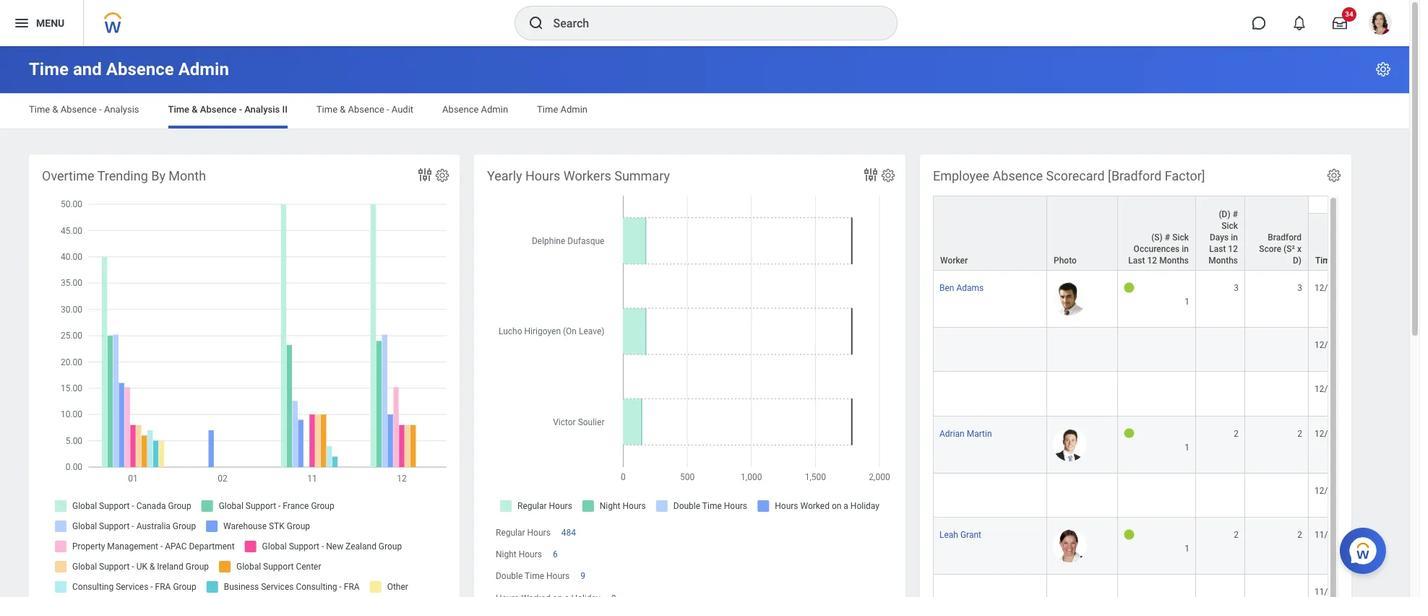Task type: vqa. For each thing, say whether or not it's contained in the screenshot.
the topmost Due:
no



Task type: describe. For each thing, give the bounding box(es) containing it.
last for days
[[1210, 244, 1226, 255]]

d)
[[1293, 256, 1302, 266]]

employee absence scorecard [bradford factor] element
[[920, 155, 1421, 598]]

absence for time and absence admin
[[106, 59, 174, 80]]

days
[[1210, 233, 1229, 243]]

profile logan mcneil image
[[1369, 12, 1392, 38]]

time & absence - audit
[[317, 104, 414, 115]]

scorecard
[[1046, 168, 1105, 184]]

484
[[562, 529, 576, 539]]

2 3 from the left
[[1298, 283, 1303, 294]]

bradford score  (s² x d) button
[[1246, 197, 1309, 270]]

tab list inside the time and absence admin main content
[[14, 94, 1395, 129]]

time admin
[[537, 104, 588, 115]]

row containing leah grant
[[933, 518, 1421, 575]]

absence for time & absence - analysis
[[61, 104, 97, 115]]

ben adams
[[940, 283, 984, 294]]

& for time & absence - analysis ii
[[192, 104, 198, 115]]

time and absence admin main content
[[0, 46, 1421, 598]]

2 12/06/2022 row from the top
[[933, 474, 1421, 518]]

worker
[[941, 256, 968, 266]]

score
[[1260, 244, 1282, 255]]

employee's photo (adrian martin) image
[[1053, 428, 1087, 462]]

x
[[1298, 244, 1302, 255]]

configure this page image
[[1375, 61, 1392, 78]]

employee absence scorecard [bradford factor]
[[933, 168, 1206, 184]]

search image
[[527, 14, 545, 32]]

employee's photo (ben adams) image
[[1053, 283, 1087, 316]]

configure employee absence scorecard [bradford factor] image
[[1327, 168, 1342, 184]]

row containing adrian martin
[[933, 417, 1421, 474]]

factor]
[[1165, 168, 1206, 184]]

double
[[496, 572, 523, 582]]

11/24/2022
[[1315, 530, 1361, 541]]

menu button
[[0, 0, 83, 46]]

hours down 6 button
[[547, 572, 570, 582]]

& for time & absence - audit
[[340, 104, 346, 115]]

(d)
[[1219, 210, 1231, 220]]

leah grant
[[940, 530, 982, 541]]

- for time & absence - audit
[[387, 104, 389, 115]]

off
[[1338, 256, 1350, 266]]

inbox large image
[[1333, 16, 1348, 30]]

months for days
[[1209, 256, 1238, 266]]

photo
[[1054, 256, 1077, 266]]

worker button
[[934, 197, 1047, 270]]

by
[[151, 168, 165, 184]]

6 button
[[553, 550, 560, 561]]

time off date button
[[1309, 214, 1379, 270]]

(d) # sick days in last 12 months
[[1209, 210, 1238, 266]]

notifications large image
[[1293, 16, 1307, 30]]

# for (s)
[[1165, 233, 1171, 243]]

11/25/2022 row
[[933, 575, 1421, 598]]

yearly
[[487, 168, 522, 184]]

justify image
[[13, 14, 30, 32]]

analysis for time & absence - analysis ii
[[245, 104, 280, 115]]

hours for yearly
[[526, 168, 561, 184]]

adrian martin link
[[940, 426, 992, 439]]

time inside yearly hours workers summary 'element'
[[525, 572, 544, 582]]

analysis for time & absence - analysis
[[104, 104, 139, 115]]

hours for night
[[519, 550, 542, 560]]

12/05/2022 for 2
[[1315, 429, 1361, 439]]

occurences
[[1134, 244, 1180, 255]]

leah
[[940, 530, 959, 541]]

audit
[[392, 104, 414, 115]]

1 12/06/2022 row from the top
[[933, 328, 1421, 373]]

adrian martin
[[940, 429, 992, 439]]

row containing (d) # sick days in last 12 months
[[933, 196, 1421, 272]]

yearly hours workers summary
[[487, 168, 670, 184]]

in for days
[[1231, 233, 1238, 243]]

time off date
[[1316, 256, 1370, 266]]

time for time and absence admin
[[29, 59, 69, 80]]

bradford
[[1268, 233, 1302, 243]]

sick for occurences
[[1173, 233, 1189, 243]]

- for time & absence - analysis
[[99, 104, 102, 115]]

12/07/2022
[[1315, 385, 1361, 395]]

last for occurences
[[1129, 256, 1146, 266]]

time for time & absence - analysis ii
[[168, 104, 189, 115]]

double time hours
[[496, 572, 570, 582]]

absence right the audit
[[443, 104, 479, 115]]

admin for time admin
[[561, 104, 588, 115]]

bradford score  (s² x d) column header
[[1246, 196, 1309, 272]]

(s²
[[1284, 244, 1295, 255]]

adams
[[957, 283, 984, 294]]

workers
[[564, 168, 611, 184]]

time and absence admin
[[29, 59, 229, 80]]

absence admin
[[443, 104, 508, 115]]

configure and view chart data image
[[416, 166, 434, 184]]

hours worked on a holiday image
[[611, 593, 625, 598]]

configure overtime trending by month image
[[434, 168, 450, 184]]



Task type: locate. For each thing, give the bounding box(es) containing it.
1 vertical spatial 12
[[1148, 256, 1158, 266]]

bradford score  (s² x d)
[[1260, 233, 1302, 266]]

time for time admin
[[537, 104, 558, 115]]

sick right the "(s)"
[[1173, 233, 1189, 243]]

hours
[[526, 168, 561, 184], [527, 529, 551, 539], [519, 550, 542, 560], [547, 572, 570, 582]]

1 vertical spatial in
[[1182, 244, 1189, 255]]

&
[[52, 104, 58, 115], [192, 104, 198, 115], [340, 104, 346, 115]]

1 for ben adams
[[1185, 297, 1190, 307]]

0 horizontal spatial admin
[[178, 59, 229, 80]]

cell
[[933, 328, 1048, 373], [1048, 328, 1118, 373], [1118, 328, 1196, 373], [1196, 328, 1246, 373], [1246, 328, 1309, 373], [933, 373, 1048, 417], [1048, 373, 1118, 417], [1118, 373, 1196, 417], [1196, 373, 1246, 417], [1246, 373, 1309, 417], [933, 474, 1048, 518], [1048, 474, 1118, 518], [1118, 474, 1196, 518], [1196, 474, 1246, 518], [1246, 474, 1309, 518], [933, 575, 1048, 598], [1048, 575, 1118, 598], [1118, 575, 1196, 598], [1196, 575, 1246, 598], [1246, 575, 1309, 598]]

3 & from the left
[[340, 104, 346, 115]]

in right days
[[1231, 233, 1238, 243]]

sick down (d)
[[1222, 221, 1238, 231]]

1 vertical spatial last
[[1129, 256, 1146, 266]]

1 horizontal spatial &
[[192, 104, 198, 115]]

absence for time & absence - audit
[[348, 104, 384, 115]]

12/05/2022 for 3
[[1315, 283, 1361, 294]]

-
[[99, 104, 102, 115], [239, 104, 242, 115], [387, 104, 389, 115]]

in
[[1231, 233, 1238, 243], [1182, 244, 1189, 255]]

- left ii
[[239, 104, 242, 115]]

1 horizontal spatial 3
[[1298, 283, 1303, 294]]

months down occurences
[[1160, 256, 1189, 266]]

12 for occurences
[[1148, 256, 1158, 266]]

1 months from the left
[[1160, 256, 1189, 266]]

6
[[553, 550, 558, 560]]

trending
[[97, 168, 148, 184]]

months inside popup button
[[1209, 256, 1238, 266]]

[bradford
[[1108, 168, 1162, 184]]

1 for leah grant
[[1185, 544, 1190, 554]]

12/06/2022 row
[[933, 328, 1421, 373], [933, 474, 1421, 518]]

2 months from the left
[[1209, 256, 1238, 266]]

last inside (s) # sick occurences in last 12 months
[[1129, 256, 1146, 266]]

absence left the audit
[[348, 104, 384, 115]]

in inside (d) # sick days in last 12 months
[[1231, 233, 1238, 243]]

2 horizontal spatial &
[[340, 104, 346, 115]]

- down and at the left
[[99, 104, 102, 115]]

configure yearly hours workers summary image
[[881, 168, 896, 184]]

in for occurences
[[1182, 244, 1189, 255]]

0 horizontal spatial months
[[1160, 256, 1189, 266]]

1 vertical spatial sick
[[1173, 233, 1189, 243]]

12 down days
[[1229, 244, 1238, 255]]

0 vertical spatial last
[[1210, 244, 1226, 255]]

484 button
[[562, 528, 578, 539]]

0 horizontal spatial #
[[1165, 233, 1171, 243]]

2 12/06/2022 from the top
[[1315, 486, 1361, 496]]

2 horizontal spatial -
[[387, 104, 389, 115]]

& up month
[[192, 104, 198, 115]]

ben
[[940, 283, 955, 294]]

11/25/2022
[[1315, 588, 1361, 598]]

months
[[1160, 256, 1189, 266], [1209, 256, 1238, 266]]

worker column header
[[933, 196, 1048, 272]]

& up "overtime"
[[52, 104, 58, 115]]

34 button
[[1324, 7, 1357, 39]]

3
[[1234, 283, 1239, 294], [1298, 283, 1303, 294]]

last down occurences
[[1129, 256, 1146, 266]]

0 horizontal spatial -
[[99, 104, 102, 115]]

12/05/2022 down time off date
[[1315, 283, 1361, 294]]

months inside (s) # sick occurences in last 12 months
[[1160, 256, 1189, 266]]

3 down (d) # sick days in last 12 months
[[1234, 283, 1239, 294]]

1 vertical spatial 1
[[1185, 443, 1190, 453]]

12/05/2022
[[1315, 283, 1361, 294], [1315, 429, 1361, 439]]

0 vertical spatial sick
[[1222, 221, 1238, 231]]

1 vertical spatial #
[[1165, 233, 1171, 243]]

yearly hours workers summary element
[[474, 155, 906, 598]]

1 row from the top
[[933, 196, 1421, 272]]

analysis left ii
[[245, 104, 280, 115]]

last
[[1210, 244, 1226, 255], [1129, 256, 1146, 266]]

1 & from the left
[[52, 104, 58, 115]]

absence for time & absence - analysis ii
[[200, 104, 237, 115]]

tab list
[[14, 94, 1395, 129]]

1 horizontal spatial 12
[[1229, 244, 1238, 255]]

absence left ii
[[200, 104, 237, 115]]

# inside (d) # sick days in last 12 months
[[1233, 210, 1238, 220]]

- for time & absence - analysis ii
[[239, 104, 242, 115]]

34
[[1346, 10, 1354, 18]]

(s) # sick occurences in last 12 months button
[[1118, 197, 1196, 270]]

2 row from the top
[[933, 271, 1421, 328]]

configure and view chart data image
[[862, 166, 880, 184]]

9
[[581, 572, 586, 582]]

1 horizontal spatial last
[[1210, 244, 1226, 255]]

time
[[29, 59, 69, 80], [29, 104, 50, 115], [168, 104, 189, 115], [317, 104, 338, 115], [537, 104, 558, 115], [1316, 256, 1335, 266], [525, 572, 544, 582]]

# inside (s) # sick occurences in last 12 months
[[1165, 233, 1171, 243]]

hours right yearly
[[526, 168, 561, 184]]

12 inside (d) # sick days in last 12 months
[[1229, 244, 1238, 255]]

2 analysis from the left
[[245, 104, 280, 115]]

0 horizontal spatial analysis
[[104, 104, 139, 115]]

absence
[[106, 59, 174, 80], [61, 104, 97, 115], [200, 104, 237, 115], [348, 104, 384, 115], [443, 104, 479, 115], [993, 168, 1043, 184]]

time & absence - analysis
[[29, 104, 139, 115]]

# right (d)
[[1233, 210, 1238, 220]]

& for time & absence - analysis
[[52, 104, 58, 115]]

and
[[73, 59, 102, 80]]

time off date row
[[933, 214, 1421, 271]]

in inside (s) # sick occurences in last 12 months
[[1182, 244, 1189, 255]]

- left the audit
[[387, 104, 389, 115]]

0 horizontal spatial &
[[52, 104, 58, 115]]

regular
[[496, 529, 525, 539]]

absence right and at the left
[[106, 59, 174, 80]]

analysis down time and absence admin
[[104, 104, 139, 115]]

1 horizontal spatial admin
[[481, 104, 508, 115]]

1 horizontal spatial months
[[1209, 256, 1238, 266]]

12/06/2022
[[1315, 341, 1361, 351], [1315, 486, 1361, 496]]

ii
[[282, 104, 288, 115]]

admin
[[178, 59, 229, 80], [481, 104, 508, 115], [561, 104, 588, 115]]

2 & from the left
[[192, 104, 198, 115]]

3 row from the top
[[933, 417, 1421, 474]]

row
[[933, 196, 1421, 272], [933, 271, 1421, 328], [933, 417, 1421, 474], [933, 518, 1421, 575]]

0 vertical spatial #
[[1233, 210, 1238, 220]]

photo column header
[[1048, 196, 1118, 272]]

admin for absence admin
[[481, 104, 508, 115]]

summary
[[615, 168, 670, 184]]

0 horizontal spatial in
[[1182, 244, 1189, 255]]

overtime trending by month element
[[29, 155, 460, 598]]

0 vertical spatial 12/06/2022 row
[[933, 328, 1421, 373]]

1 for adrian martin
[[1185, 443, 1190, 453]]

Search Workday  search field
[[553, 7, 867, 39]]

1 vertical spatial 12/06/2022
[[1315, 486, 1361, 496]]

& right ii
[[340, 104, 346, 115]]

menu banner
[[0, 0, 1410, 46]]

0 vertical spatial 12/06/2022
[[1315, 341, 1361, 351]]

1 up 11/25/2022 row
[[1185, 544, 1190, 554]]

absence right "employee"
[[993, 168, 1043, 184]]

leah grant link
[[940, 528, 982, 541]]

tab list containing time & absence - analysis
[[14, 94, 1395, 129]]

9 button
[[581, 571, 588, 583]]

1 3 from the left
[[1234, 283, 1239, 294]]

time for time off date
[[1316, 256, 1335, 266]]

absence inside employee absence scorecard [bradford factor] element
[[993, 168, 1043, 184]]

0 horizontal spatial sick
[[1173, 233, 1189, 243]]

(s) # sick occurences in last 12 months
[[1129, 233, 1189, 266]]

1 1 from the top
[[1185, 297, 1190, 307]]

time for time & absence - analysis
[[29, 104, 50, 115]]

# right the "(s)"
[[1165, 233, 1171, 243]]

12
[[1229, 244, 1238, 255], [1148, 256, 1158, 266]]

1 down the 12/07/2022 row
[[1185, 443, 1190, 453]]

2
[[1234, 429, 1239, 439], [1298, 429, 1303, 439], [1234, 530, 1239, 541], [1298, 530, 1303, 541]]

1 vertical spatial 12/05/2022
[[1315, 429, 1361, 439]]

time & absence - analysis ii
[[168, 104, 288, 115]]

admin up time & absence - analysis ii
[[178, 59, 229, 80]]

4 row from the top
[[933, 518, 1421, 575]]

time for time & absence - audit
[[317, 104, 338, 115]]

0 horizontal spatial last
[[1129, 256, 1146, 266]]

0 horizontal spatial 12
[[1148, 256, 1158, 266]]

1 12/06/2022 from the top
[[1315, 341, 1361, 351]]

1 12/05/2022 from the top
[[1315, 283, 1361, 294]]

0 horizontal spatial 3
[[1234, 283, 1239, 294]]

12 inside (s) # sick occurences in last 12 months
[[1148, 256, 1158, 266]]

1 horizontal spatial #
[[1233, 210, 1238, 220]]

3 down d) at the top right of the page
[[1298, 283, 1303, 294]]

analysis
[[104, 104, 139, 115], [245, 104, 280, 115]]

sick for days
[[1222, 221, 1238, 231]]

sick inside (s) # sick occurences in last 12 months
[[1173, 233, 1189, 243]]

time inside popup button
[[1316, 256, 1335, 266]]

adrian
[[940, 429, 965, 439]]

12/06/2022 up 11/24/2022
[[1315, 486, 1361, 496]]

months down days
[[1209, 256, 1238, 266]]

overtime trending by month
[[42, 168, 206, 184]]

(s)
[[1152, 233, 1163, 243]]

grant
[[961, 530, 982, 541]]

employee
[[933, 168, 990, 184]]

0 vertical spatial in
[[1231, 233, 1238, 243]]

(d) # sick days in last 12 months column header
[[1196, 196, 1246, 272]]

1 horizontal spatial in
[[1231, 233, 1238, 243]]

0 vertical spatial 12
[[1229, 244, 1238, 255]]

row containing ben adams
[[933, 271, 1421, 328]]

date
[[1352, 256, 1370, 266]]

2 horizontal spatial admin
[[561, 104, 588, 115]]

admin up yearly hours workers summary on the top
[[561, 104, 588, 115]]

0 vertical spatial 1
[[1185, 297, 1190, 307]]

employee's photo (leah grant) image
[[1053, 530, 1087, 563]]

hours right regular
[[527, 529, 551, 539]]

12/06/2022 up 12/07/2022
[[1315, 341, 1361, 351]]

1 horizontal spatial sick
[[1222, 221, 1238, 231]]

1 horizontal spatial analysis
[[245, 104, 280, 115]]

(d) # sick days in last 12 months button
[[1196, 197, 1245, 270]]

martin
[[967, 429, 992, 439]]

hours up double time hours
[[519, 550, 542, 560]]

1
[[1185, 297, 1190, 307], [1185, 443, 1190, 453], [1185, 544, 1190, 554]]

last down days
[[1210, 244, 1226, 255]]

1 vertical spatial 12/06/2022 row
[[933, 474, 1421, 518]]

menu
[[36, 17, 65, 29]]

0 vertical spatial 12/05/2022
[[1315, 283, 1361, 294]]

regular hours
[[496, 529, 551, 539]]

1 horizontal spatial -
[[239, 104, 242, 115]]

2 vertical spatial 1
[[1185, 544, 1190, 554]]

absence down and at the left
[[61, 104, 97, 115]]

in right occurences
[[1182, 244, 1189, 255]]

(s) # sick occurences in last 12 months column header
[[1118, 196, 1196, 272]]

1 - from the left
[[99, 104, 102, 115]]

3 - from the left
[[387, 104, 389, 115]]

1 down (s) # sick occurences in last 12 months
[[1185, 297, 1190, 307]]

photo button
[[1048, 197, 1118, 270]]

1 analysis from the left
[[104, 104, 139, 115]]

12/07/2022 row
[[933, 373, 1421, 417]]

sick inside (d) # sick days in last 12 months
[[1222, 221, 1238, 231]]

last inside (d) # sick days in last 12 months
[[1210, 244, 1226, 255]]

night
[[496, 550, 517, 560]]

12 down occurences
[[1148, 256, 1158, 266]]

2 1 from the top
[[1185, 443, 1190, 453]]

sick
[[1222, 221, 1238, 231], [1173, 233, 1189, 243]]

#
[[1233, 210, 1238, 220], [1165, 233, 1171, 243]]

admin up yearly
[[481, 104, 508, 115]]

overtime
[[42, 168, 94, 184]]

12 for days
[[1229, 244, 1238, 255]]

12/05/2022 down 12/07/2022
[[1315, 429, 1361, 439]]

2 - from the left
[[239, 104, 242, 115]]

ben adams link
[[940, 281, 984, 294]]

2 12/05/2022 from the top
[[1315, 429, 1361, 439]]

hours for regular
[[527, 529, 551, 539]]

months for occurences
[[1160, 256, 1189, 266]]

# for (d)
[[1233, 210, 1238, 220]]

night hours
[[496, 550, 542, 560]]

month
[[169, 168, 206, 184]]

3 1 from the top
[[1185, 544, 1190, 554]]



